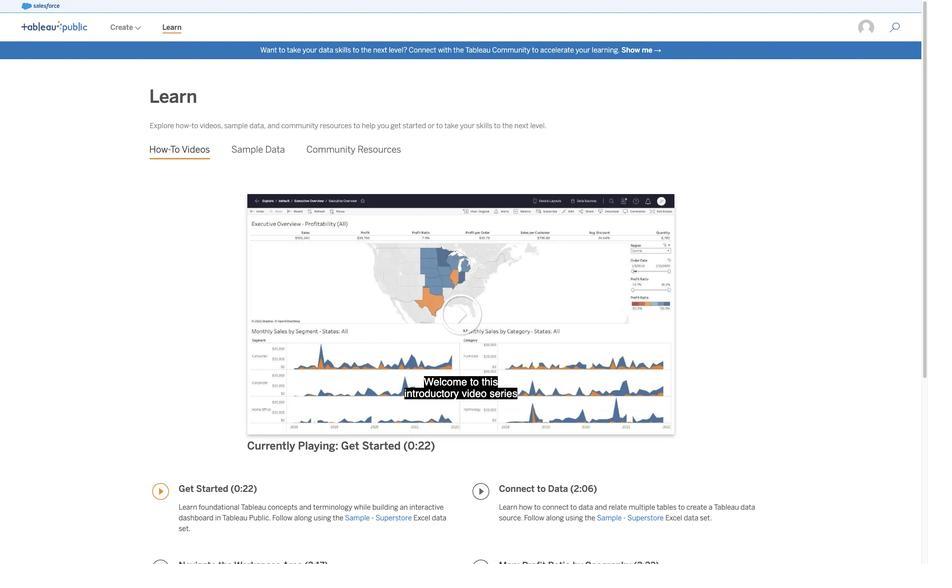 Task type: describe. For each thing, give the bounding box(es) containing it.
1 vertical spatial connect
[[499, 484, 535, 494]]

along inside "learn how to connect to data and relate multiple tables to create a tableau data source. follow along using the"
[[547, 514, 564, 522]]

level?
[[389, 46, 408, 54]]

0 vertical spatial community
[[493, 46, 531, 54]]

learn foundational tableau concepts and terminology while building an interactive dashboard in tableau public. follow along using the
[[179, 503, 444, 522]]

the right with
[[454, 46, 464, 54]]

connect
[[543, 503, 569, 512]]

building
[[373, 503, 399, 512]]

how-to videos link
[[149, 138, 210, 162]]

create button
[[100, 14, 152, 41]]

foundational
[[199, 503, 240, 512]]

0 vertical spatial get
[[341, 439, 360, 452]]

how-to videos
[[149, 144, 210, 155]]

1 vertical spatial skills
[[477, 122, 493, 130]]

1 vertical spatial started
[[196, 484, 229, 494]]

public.
[[249, 514, 271, 522]]

how-
[[149, 144, 170, 155]]

follow inside "learn how to connect to data and relate multiple tables to create a tableau data source. follow along using the"
[[525, 514, 545, 522]]

data inside 'link'
[[265, 144, 285, 155]]

tables
[[657, 503, 677, 512]]

resources
[[358, 144, 401, 155]]

sample
[[224, 122, 248, 130]]

how
[[519, 503, 533, 512]]

how-
[[176, 122, 192, 130]]

in
[[215, 514, 221, 522]]

salesforce logo image
[[21, 3, 60, 10]]

the inside "learn how to connect to data and relate multiple tables to create a tableau data source. follow along using the"
[[585, 514, 596, 522]]

accelerate
[[541, 46, 575, 54]]

to right how
[[535, 503, 541, 512]]

sample - superstore link for get started (0:22)
[[345, 514, 412, 522]]

to
[[170, 144, 180, 155]]

- for sample - superstore excel data set.
[[624, 514, 626, 522]]

get started (0:22)
[[179, 484, 257, 494]]

explore
[[150, 122, 174, 130]]

1 horizontal spatial next
[[515, 122, 529, 130]]

excel data set.
[[179, 514, 447, 533]]

and for learn
[[268, 122, 280, 130]]

show
[[622, 46, 641, 54]]

tableau right in at the bottom of the page
[[222, 514, 248, 522]]

a
[[709, 503, 713, 512]]

learn inside "learn how to connect to data and relate multiple tables to create a tableau data source. follow along using the"
[[499, 503, 518, 512]]

currently
[[247, 439, 296, 452]]

level.
[[531, 122, 547, 130]]

videos
[[182, 144, 210, 155]]

0 horizontal spatial community
[[307, 144, 356, 155]]

0 horizontal spatial skills
[[335, 46, 351, 54]]

or
[[428, 122, 435, 130]]

relate
[[609, 503, 628, 512]]

terminology
[[313, 503, 353, 512]]

0 horizontal spatial your
[[303, 46, 317, 54]]

learn link
[[152, 14, 192, 41]]

excel inside excel data set.
[[414, 514, 431, 522]]

get
[[391, 122, 401, 130]]

sample - superstore link for connect to data (2:06)
[[597, 514, 664, 522]]

and for connect to data (2:06)
[[595, 503, 608, 512]]

currently playing: get started (0:22)
[[247, 439, 435, 452]]

tableau right with
[[466, 46, 491, 54]]

playing:
[[298, 439, 339, 452]]

0 vertical spatial set.
[[701, 514, 713, 522]]

2 horizontal spatial sample
[[597, 514, 622, 522]]

interactive
[[410, 503, 444, 512]]

to left videos,
[[192, 122, 198, 130]]

2 play video image from the top
[[152, 560, 169, 564]]

go to search image
[[879, 22, 911, 33]]

sample data
[[232, 144, 285, 155]]

0 horizontal spatial take
[[287, 46, 301, 54]]

1 play video image from the top
[[473, 483, 490, 500]]

learning.
[[592, 46, 620, 54]]

0 horizontal spatial get
[[179, 484, 194, 494]]

and inside learn foundational tableau concepts and terminology while building an interactive dashboard in tableau public. follow along using the
[[299, 503, 312, 512]]

logo image
[[21, 21, 87, 33]]

0 vertical spatial next
[[373, 46, 388, 54]]



Task type: vqa. For each thing, say whether or not it's contained in the screenshot.
Add Favorite button
no



Task type: locate. For each thing, give the bounding box(es) containing it.
2 follow from the left
[[525, 514, 545, 522]]

-
[[372, 514, 374, 522], [624, 514, 626, 522]]

the
[[361, 46, 372, 54], [454, 46, 464, 54], [503, 122, 513, 130], [333, 514, 344, 522], [585, 514, 596, 522]]

the left the level.
[[503, 122, 513, 130]]

using down terminology
[[314, 514, 332, 522]]

2 - from the left
[[624, 514, 626, 522]]

to left the level.
[[494, 122, 501, 130]]

(0:22)
[[404, 439, 435, 452], [231, 484, 257, 494]]

using inside learn foundational tableau concepts and terminology while building an interactive dashboard in tableau public. follow along using the
[[314, 514, 332, 522]]

and left relate
[[595, 503, 608, 512]]

1 horizontal spatial sample - superstore link
[[597, 514, 664, 522]]

2 play video image from the top
[[473, 560, 490, 564]]

1 vertical spatial set.
[[179, 524, 191, 533]]

to right want
[[279, 46, 286, 54]]

excel down interactive
[[414, 514, 431, 522]]

your for want to take your data skills to the next level? connect with the tableau community to accelerate your learning. show me →
[[576, 46, 591, 54]]

0 horizontal spatial data
[[265, 144, 285, 155]]

you
[[378, 122, 389, 130]]

community
[[493, 46, 531, 54], [307, 144, 356, 155]]

excel down tables
[[666, 514, 683, 522]]

tableau up public.
[[241, 503, 266, 512]]

set.
[[701, 514, 713, 522], [179, 524, 191, 533]]

0 horizontal spatial (0:22)
[[231, 484, 257, 494]]

superstore down building
[[376, 514, 412, 522]]

superstore
[[376, 514, 412, 522], [628, 514, 664, 522]]

tableau
[[466, 46, 491, 54], [241, 503, 266, 512], [715, 503, 740, 512], [222, 514, 248, 522]]

data
[[265, 144, 285, 155], [549, 484, 569, 494]]

the down (2:06)
[[585, 514, 596, 522]]

play video image
[[473, 483, 490, 500], [473, 560, 490, 564]]

sample down relate
[[597, 514, 622, 522]]

to left accelerate
[[532, 46, 539, 54]]

1 vertical spatial play video image
[[152, 560, 169, 564]]

using down connect
[[566, 514, 584, 522]]

next
[[373, 46, 388, 54], [515, 122, 529, 130]]

and inside "learn how to connect to data and relate multiple tables to create a tableau data source. follow along using the"
[[595, 503, 608, 512]]

1 horizontal spatial take
[[445, 122, 459, 130]]

1 horizontal spatial your
[[460, 122, 475, 130]]

take right the or
[[445, 122, 459, 130]]

1 horizontal spatial superstore
[[628, 514, 664, 522]]

1 superstore from the left
[[376, 514, 412, 522]]

0 horizontal spatial using
[[314, 514, 332, 522]]

2 using from the left
[[566, 514, 584, 522]]

1 vertical spatial community
[[307, 144, 356, 155]]

1 along from the left
[[294, 514, 312, 522]]

sample - superstore link down building
[[345, 514, 412, 522]]

excel
[[414, 514, 431, 522], [666, 514, 683, 522]]

to
[[279, 46, 286, 54], [353, 46, 360, 54], [532, 46, 539, 54], [192, 122, 198, 130], [354, 122, 360, 130], [437, 122, 443, 130], [494, 122, 501, 130], [537, 484, 546, 494], [535, 503, 541, 512], [571, 503, 577, 512], [679, 503, 685, 512]]

and up excel data set.
[[299, 503, 312, 512]]

0 horizontal spatial superstore
[[376, 514, 412, 522]]

and right data,
[[268, 122, 280, 130]]

community
[[281, 122, 319, 130]]

learn inside learn foundational tableau concepts and terminology while building an interactive dashboard in tableau public. follow along using the
[[179, 503, 197, 512]]

learn
[[163, 23, 182, 32], [149, 86, 197, 107], [179, 503, 197, 512], [499, 503, 518, 512]]

sample - superstore excel data set.
[[597, 514, 713, 522]]

0 vertical spatial data
[[265, 144, 285, 155]]

along
[[294, 514, 312, 522], [547, 514, 564, 522]]

along down concepts on the bottom left
[[294, 514, 312, 522]]

0 vertical spatial take
[[287, 46, 301, 54]]

tableau right the a
[[715, 503, 740, 512]]

multiple
[[629, 503, 656, 512]]

1 vertical spatial (0:22)
[[231, 484, 257, 494]]

sample for sample data
[[232, 144, 263, 155]]

the inside learn foundational tableau concepts and terminology while building an interactive dashboard in tableau public. follow along using the
[[333, 514, 344, 522]]

tableau inside "learn how to connect to data and relate multiple tables to create a tableau data source. follow along using the"
[[715, 503, 740, 512]]

get up dashboard
[[179, 484, 194, 494]]

1 horizontal spatial (0:22)
[[404, 439, 435, 452]]

→
[[655, 46, 662, 54]]

2 horizontal spatial and
[[595, 503, 608, 512]]

resources
[[320, 122, 352, 130]]

0 vertical spatial (0:22)
[[404, 439, 435, 452]]

1 follow from the left
[[272, 514, 293, 522]]

follow down concepts on the bottom left
[[272, 514, 293, 522]]

sample data link
[[232, 138, 285, 162]]

follow down how
[[525, 514, 545, 522]]

1 horizontal spatial get
[[341, 439, 360, 452]]

next left the level.
[[515, 122, 529, 130]]

0 horizontal spatial next
[[373, 46, 388, 54]]

using inside "learn how to connect to data and relate multiple tables to create a tableau data source. follow along using the"
[[566, 514, 584, 522]]

sample - superstore link
[[345, 514, 412, 522], [597, 514, 664, 522]]

2 horizontal spatial your
[[576, 46, 591, 54]]

superstore down multiple at the bottom right
[[628, 514, 664, 522]]

to right connect
[[571, 503, 577, 512]]

the left level? in the top of the page
[[361, 46, 372, 54]]

connect up how
[[499, 484, 535, 494]]

0 horizontal spatial along
[[294, 514, 312, 522]]

along down connect
[[547, 514, 564, 522]]

learn how to connect to data and relate multiple tables to create a tableau data source. follow along using the
[[499, 503, 756, 522]]

along inside learn foundational tableau concepts and terminology while building an interactive dashboard in tableau public. follow along using the
[[294, 514, 312, 522]]

2 superstore from the left
[[628, 514, 664, 522]]

1 horizontal spatial sample
[[345, 514, 370, 522]]

0 horizontal spatial excel
[[414, 514, 431, 522]]

connect left with
[[409, 46, 437, 54]]

to left help
[[354, 122, 360, 130]]

0 horizontal spatial follow
[[272, 514, 293, 522]]

0 vertical spatial play video image
[[152, 483, 169, 500]]

sample down data,
[[232, 144, 263, 155]]

community resources link
[[307, 138, 401, 162]]

0 horizontal spatial and
[[268, 122, 280, 130]]

1 horizontal spatial started
[[362, 439, 401, 452]]

0 vertical spatial connect
[[409, 46, 437, 54]]

sample for sample - superstore
[[345, 514, 370, 522]]

1 using from the left
[[314, 514, 332, 522]]

set. down the a
[[701, 514, 713, 522]]

(2:06)
[[571, 484, 598, 494]]

data,
[[250, 122, 266, 130]]

data up connect
[[549, 484, 569, 494]]

1 horizontal spatial connect
[[499, 484, 535, 494]]

1 horizontal spatial excel
[[666, 514, 683, 522]]

to right the or
[[437, 122, 443, 130]]

1 vertical spatial take
[[445, 122, 459, 130]]

connect to data (2:06)
[[499, 484, 598, 494]]

- down building
[[372, 514, 374, 522]]

0 horizontal spatial set.
[[179, 524, 191, 533]]

started
[[403, 122, 426, 130]]

1 vertical spatial next
[[515, 122, 529, 130]]

1 vertical spatial play video image
[[473, 560, 490, 564]]

me
[[642, 46, 653, 54]]

your for explore how-to videos, sample data, and community resources to help you get started or to take your skills to the next level.
[[460, 122, 475, 130]]

data
[[319, 46, 334, 54], [579, 503, 594, 512], [741, 503, 756, 512], [432, 514, 447, 522], [684, 514, 699, 522]]

1 horizontal spatial using
[[566, 514, 584, 522]]

1 vertical spatial data
[[549, 484, 569, 494]]

create
[[110, 23, 133, 32]]

1 horizontal spatial skills
[[477, 122, 493, 130]]

1 - from the left
[[372, 514, 374, 522]]

0 vertical spatial skills
[[335, 46, 351, 54]]

data down data,
[[265, 144, 285, 155]]

take
[[287, 46, 301, 54], [445, 122, 459, 130]]

your right want
[[303, 46, 317, 54]]

sample - superstore link down multiple at the bottom right
[[597, 514, 664, 522]]

0 vertical spatial started
[[362, 439, 401, 452]]

sample - superstore
[[345, 514, 412, 522]]

1 play video image from the top
[[152, 483, 169, 500]]

follow inside learn foundational tableau concepts and terminology while building an interactive dashboard in tableau public. follow along using the
[[272, 514, 293, 522]]

2 along from the left
[[547, 514, 564, 522]]

explore how-to videos, sample data, and community resources to help you get started or to take your skills to the next level.
[[150, 122, 547, 130]]

to right tables
[[679, 503, 685, 512]]

follow
[[272, 514, 293, 522], [525, 514, 545, 522]]

- for sample - superstore
[[372, 514, 374, 522]]

show me link
[[622, 46, 653, 54]]

while
[[354, 503, 371, 512]]

with
[[438, 46, 452, 54]]

dashboard
[[179, 514, 214, 522]]

0 horizontal spatial connect
[[409, 46, 437, 54]]

create
[[687, 503, 708, 512]]

set. inside excel data set.
[[179, 524, 191, 533]]

to up connect
[[537, 484, 546, 494]]

help
[[362, 122, 376, 130]]

1 horizontal spatial -
[[624, 514, 626, 522]]

connect
[[409, 46, 437, 54], [499, 484, 535, 494]]

1 horizontal spatial data
[[549, 484, 569, 494]]

source.
[[499, 514, 523, 522]]

get right playing:
[[341, 439, 360, 452]]

sample inside 'link'
[[232, 144, 263, 155]]

0 vertical spatial play video image
[[473, 483, 490, 500]]

1 vertical spatial get
[[179, 484, 194, 494]]

1 excel from the left
[[414, 514, 431, 522]]

take right want
[[287, 46, 301, 54]]

play video image
[[152, 483, 169, 500], [152, 560, 169, 564]]

0 horizontal spatial started
[[196, 484, 229, 494]]

2 excel from the left
[[666, 514, 683, 522]]

using
[[314, 514, 332, 522], [566, 514, 584, 522]]

1 horizontal spatial set.
[[701, 514, 713, 522]]

sample
[[232, 144, 263, 155], [345, 514, 370, 522], [597, 514, 622, 522]]

your left learning. on the top of the page
[[576, 46, 591, 54]]

data inside excel data set.
[[432, 514, 447, 522]]

1 horizontal spatial along
[[547, 514, 564, 522]]

your
[[303, 46, 317, 54], [576, 46, 591, 54], [460, 122, 475, 130]]

concepts
[[268, 503, 298, 512]]

terry.turtle image
[[858, 19, 876, 37]]

2 sample - superstore link from the left
[[597, 514, 664, 522]]

1 horizontal spatial follow
[[525, 514, 545, 522]]

want to take your data skills to the next level? connect with the tableau community to accelerate your learning. show me →
[[260, 46, 662, 54]]

0 horizontal spatial sample - superstore link
[[345, 514, 412, 522]]

videos,
[[200, 122, 223, 130]]

skills
[[335, 46, 351, 54], [477, 122, 493, 130]]

superstore for sample - superstore
[[376, 514, 412, 522]]

started
[[362, 439, 401, 452], [196, 484, 229, 494]]

and
[[268, 122, 280, 130], [299, 503, 312, 512], [595, 503, 608, 512]]

1 horizontal spatial community
[[493, 46, 531, 54]]

sample down while on the bottom of page
[[345, 514, 370, 522]]

the down terminology
[[333, 514, 344, 522]]

an
[[400, 503, 408, 512]]

- down relate
[[624, 514, 626, 522]]

0 horizontal spatial sample
[[232, 144, 263, 155]]

want
[[260, 46, 277, 54]]

to left level? in the top of the page
[[353, 46, 360, 54]]

community resources
[[307, 144, 401, 155]]

your right the or
[[460, 122, 475, 130]]

0 horizontal spatial -
[[372, 514, 374, 522]]

next left level? in the top of the page
[[373, 46, 388, 54]]

set. down dashboard
[[179, 524, 191, 533]]

1 sample - superstore link from the left
[[345, 514, 412, 522]]

get
[[341, 439, 360, 452], [179, 484, 194, 494]]

1 horizontal spatial and
[[299, 503, 312, 512]]

superstore for sample - superstore excel data set.
[[628, 514, 664, 522]]



